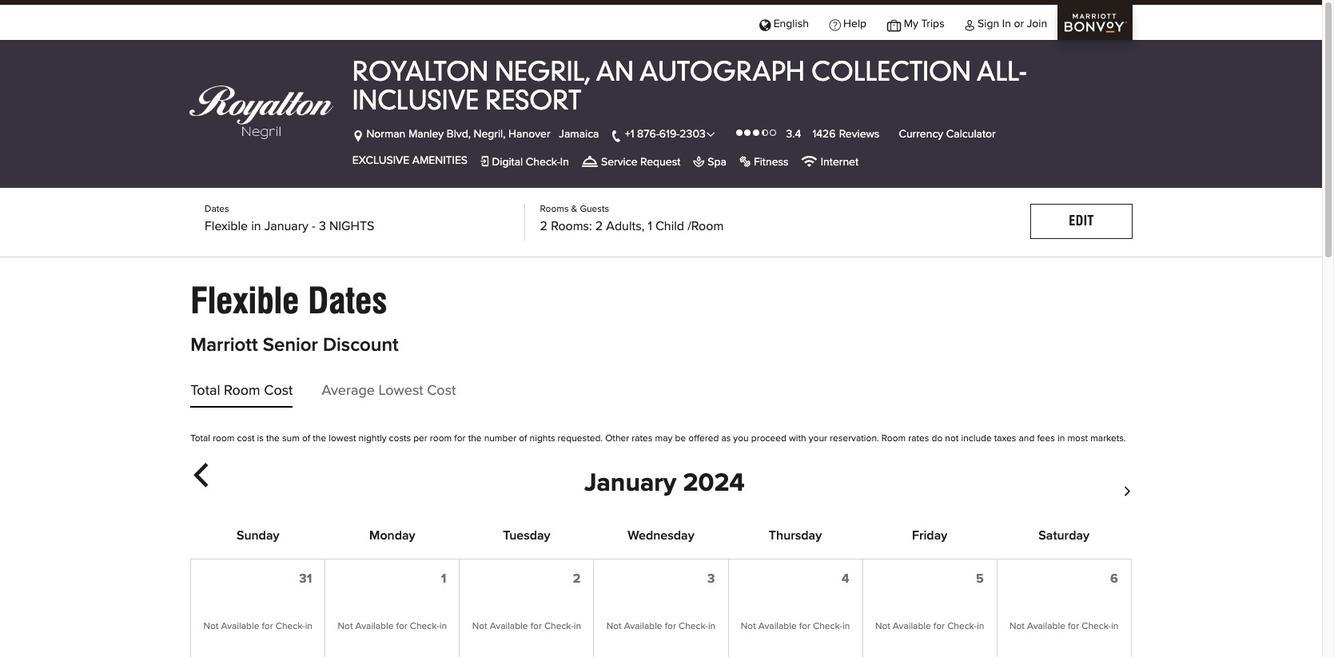 Task type: locate. For each thing, give the bounding box(es) containing it.
room
[[213, 434, 235, 444], [430, 434, 452, 444]]

1 vertical spatial flexible
[[191, 280, 299, 322]]

flexible inside dates flexible in january - 3 nights
[[205, 220, 248, 233]]

3 not available for check-in from the left
[[472, 623, 582, 632]]

dates
[[205, 205, 229, 214], [308, 280, 388, 322]]

in for 4
[[843, 623, 850, 632]]

total left cost
[[191, 434, 210, 444]]

total for total room cost is the sum of the lowest nightly costs per room for the number of nights requested.  other rates may be offered as you proceed with your reservation. room rates do not include taxes and fees in most markets.
[[191, 434, 210, 444]]

2 horizontal spatial the
[[468, 434, 482, 444]]

1 horizontal spatial the
[[313, 434, 326, 444]]

1 horizontal spatial 2
[[573, 573, 581, 586]]

0 horizontal spatial rates
[[632, 434, 653, 444]]

1 inside total room cost 'tab panel'
[[441, 573, 447, 586]]

flexible
[[205, 220, 248, 233], [191, 280, 299, 322]]

cost
[[264, 384, 293, 398], [427, 384, 456, 398]]

1 vertical spatial negril,
[[474, 129, 506, 140]]

0 vertical spatial total
[[191, 384, 220, 398]]

cost down senior
[[264, 384, 293, 398]]

1 cost from the left
[[264, 384, 293, 398]]

english link
[[750, 5, 820, 41]]

flexible left january -
[[205, 220, 248, 233]]

for for 4
[[800, 623, 811, 632]]

you
[[734, 434, 749, 444]]

in inside dates flexible in january - 3 nights
[[251, 220, 261, 233]]

room up cost
[[224, 384, 260, 398]]

cost inside average lowest cost link
[[427, 384, 456, 398]]

for for 5
[[934, 623, 945, 632]]

1 vertical spatial dates
[[308, 280, 388, 322]]

6 not from the left
[[876, 623, 891, 632]]

cost inside 'total room cost' link
[[264, 384, 293, 398]]

royalton negril, an autograph collection all- inclusive resort
[[353, 62, 1027, 116]]

not available for check-in
[[204, 623, 313, 632], [338, 623, 447, 632], [472, 623, 582, 632], [607, 623, 716, 632], [741, 623, 850, 632], [876, 623, 985, 632], [1010, 623, 1119, 632]]

not
[[204, 623, 219, 632], [338, 623, 353, 632], [472, 623, 488, 632], [607, 623, 622, 632], [741, 623, 756, 632], [876, 623, 891, 632], [1010, 623, 1025, 632]]

total down the marriott
[[191, 384, 220, 398]]

tab list
[[191, 376, 1132, 408]]

the
[[266, 434, 280, 444], [313, 434, 326, 444], [468, 434, 482, 444]]

1 vertical spatial total
[[191, 434, 210, 444]]

rates left do
[[909, 434, 930, 444]]

in for 5
[[977, 623, 985, 632]]

1 not available for check-in from the left
[[204, 623, 313, 632]]

3 available from the left
[[490, 623, 528, 632]]

0 horizontal spatial dates
[[205, 205, 229, 214]]

lowest
[[379, 384, 424, 398]]

1
[[648, 220, 653, 233], [441, 573, 447, 586]]

exclusive amenities
[[353, 155, 468, 166]]

flexible up the marriott
[[191, 280, 299, 322]]

sum
[[282, 434, 300, 444]]

resort
[[486, 90, 582, 116]]

0 vertical spatial negril,
[[495, 62, 591, 87]]

room
[[224, 384, 260, 398], [882, 434, 906, 444]]

not available for check-in for 2
[[472, 623, 582, 632]]

negril, up the resort at the top left of page
[[495, 62, 591, 87]]

1 total from the top
[[191, 384, 220, 398]]

blvd
[[447, 129, 468, 140]]

trips
[[922, 18, 945, 29]]

0 horizontal spatial cost
[[264, 384, 293, 398]]

in
[[1003, 18, 1012, 29], [561, 157, 569, 168]]

january  2024
[[585, 471, 745, 497]]

rooms & guests 2 rooms: 2 adults, 1 child  /room
[[540, 205, 724, 233]]

2 available from the left
[[356, 623, 394, 632]]

not for 31
[[204, 623, 219, 632]]

7 available from the left
[[1028, 623, 1066, 632]]

exclusive
[[353, 155, 410, 166]]

negril, right ,
[[474, 129, 506, 140]]

2 cost from the left
[[427, 384, 456, 398]]

room right reservation.
[[882, 434, 906, 444]]

1 horizontal spatial of
[[519, 434, 527, 444]]

for for 3
[[665, 623, 677, 632]]

senior
[[263, 336, 318, 355]]

total room cost tab panel
[[191, 433, 1132, 657]]

in for 3
[[709, 623, 716, 632]]

room inside 'tab panel'
[[882, 434, 906, 444]]

0 horizontal spatial room
[[213, 434, 235, 444]]

available for 6
[[1028, 623, 1066, 632]]

0 horizontal spatial the
[[266, 434, 280, 444]]

4 not available for check-in from the left
[[607, 623, 716, 632]]

hanover
[[509, 129, 551, 140]]

4
[[842, 573, 850, 586]]

for for 6
[[1069, 623, 1080, 632]]

the left the lowest on the left bottom
[[313, 434, 326, 444]]

0 vertical spatial flexible
[[205, 220, 248, 233]]

1426 reviews
[[813, 129, 880, 140]]

1 rates from the left
[[632, 434, 653, 444]]

2 rates from the left
[[909, 434, 930, 444]]

rates
[[632, 434, 653, 444], [909, 434, 930, 444]]

cost right lowest on the left bottom
[[427, 384, 456, 398]]

in inside sign in or join link
[[1003, 18, 1012, 29]]

with
[[789, 434, 807, 444]]

total for total room cost
[[191, 384, 220, 398]]

3 not from the left
[[472, 623, 488, 632]]

flexible dates
[[191, 280, 388, 322]]

not available for check-in for 3
[[607, 623, 716, 632]]

7 not available for check-in from the left
[[1010, 623, 1119, 632]]

dates inside dates flexible in january - 3 nights
[[205, 205, 229, 214]]

available for 3
[[624, 623, 663, 632]]

5 available from the left
[[759, 623, 797, 632]]

markets.
[[1091, 434, 1127, 444]]

jamaica
[[559, 129, 599, 140]]

thursday
[[769, 529, 822, 542]]

0 vertical spatial room
[[224, 384, 260, 398]]

in down jamaica
[[561, 157, 569, 168]]

2 room from the left
[[430, 434, 452, 444]]

nightly
[[359, 434, 387, 444]]

5 not available for check-in from the left
[[741, 623, 850, 632]]

2 not from the left
[[338, 623, 353, 632]]

1 vertical spatial 1
[[441, 573, 447, 586]]

room left cost
[[213, 434, 235, 444]]

negril, inside royalton negril, an autograph collection all- inclusive resort
[[495, 62, 591, 87]]

fees
[[1038, 434, 1056, 444]]

reservation.
[[830, 434, 880, 444]]

available
[[221, 623, 259, 632], [356, 623, 394, 632], [490, 623, 528, 632], [624, 623, 663, 632], [759, 623, 797, 632], [893, 623, 932, 632], [1028, 623, 1066, 632]]

1 horizontal spatial room
[[882, 434, 906, 444]]

1 horizontal spatial dates
[[308, 280, 388, 322]]

autograph
[[640, 62, 805, 87]]

2 the from the left
[[313, 434, 326, 444]]

room right per
[[430, 434, 452, 444]]

2 not available for check-in from the left
[[338, 623, 447, 632]]

1 horizontal spatial room
[[430, 434, 452, 444]]

wednesday
[[628, 529, 695, 542]]

1 horizontal spatial in
[[1003, 18, 1012, 29]]

currency calculator link
[[899, 129, 996, 140]]

6
[[1111, 573, 1119, 586]]

0 vertical spatial dates
[[205, 205, 229, 214]]

0 horizontal spatial in
[[561, 157, 569, 168]]

dates flexible in january - 3 nights
[[205, 205, 375, 233]]

total inside 'tab panel'
[[191, 434, 210, 444]]

in for 2
[[574, 623, 582, 632]]

of left nights
[[519, 434, 527, 444]]

in left or
[[1003, 18, 1012, 29]]

7 not from the left
[[1010, 623, 1025, 632]]

taxes
[[995, 434, 1017, 444]]

1 not from the left
[[204, 623, 219, 632]]

2
[[540, 220, 548, 233], [596, 220, 603, 233], [573, 573, 581, 586]]

cost
[[237, 434, 255, 444]]

in
[[251, 220, 261, 233], [1058, 434, 1066, 444], [305, 623, 313, 632], [440, 623, 447, 632], [574, 623, 582, 632], [709, 623, 716, 632], [843, 623, 850, 632], [977, 623, 985, 632], [1112, 623, 1119, 632]]

1 horizontal spatial 1
[[648, 220, 653, 233]]

total
[[191, 384, 220, 398], [191, 434, 210, 444]]

rates left the "may"
[[632, 434, 653, 444]]

1 available from the left
[[221, 623, 259, 632]]

6 not available for check-in from the left
[[876, 623, 985, 632]]

the left number
[[468, 434, 482, 444]]

the right is
[[266, 434, 280, 444]]

cost for total room cost
[[264, 384, 293, 398]]

join
[[1027, 18, 1048, 29]]

check-
[[526, 157, 561, 168], [276, 623, 305, 632], [410, 623, 440, 632], [545, 623, 574, 632], [679, 623, 709, 632], [813, 623, 843, 632], [948, 623, 977, 632], [1082, 623, 1112, 632]]

0 horizontal spatial 2
[[540, 220, 548, 233]]

do
[[932, 434, 943, 444]]

1 vertical spatial room
[[882, 434, 906, 444]]

0 horizontal spatial 1
[[441, 573, 447, 586]]

1 room from the left
[[213, 434, 235, 444]]

rooms
[[540, 205, 569, 214]]

0 horizontal spatial of
[[302, 434, 310, 444]]

royalton negril all-incusive resort & spa image
[[190, 85, 334, 139]]

1 horizontal spatial rates
[[909, 434, 930, 444]]

/room
[[688, 220, 724, 233]]

1 horizontal spatial cost
[[427, 384, 456, 398]]

other
[[606, 434, 630, 444]]

offered
[[689, 434, 719, 444]]

0 vertical spatial 1
[[648, 220, 653, 233]]

31
[[299, 573, 312, 586]]

january
[[585, 471, 677, 497]]

0 vertical spatial in
[[1003, 18, 1012, 29]]

fitness
[[754, 157, 789, 168]]

location image
[[353, 129, 364, 140]]

globe image
[[760, 18, 771, 29]]

4 available from the left
[[624, 623, 663, 632]]

1 inside the rooms & guests 2 rooms: 2 adults, 1 child  /room
[[648, 220, 653, 233]]

be
[[675, 434, 686, 444]]

spa
[[708, 157, 727, 168]]

of right the sum
[[302, 434, 310, 444]]

in for 1
[[440, 623, 447, 632]]

5 not from the left
[[741, 623, 756, 632]]

3.4
[[787, 129, 802, 140]]

reviews
[[840, 129, 880, 140]]

most
[[1068, 434, 1089, 444]]

6 available from the left
[[893, 623, 932, 632]]

available for 5
[[893, 623, 932, 632]]

4 not from the left
[[607, 623, 622, 632]]

2 total from the top
[[191, 434, 210, 444]]



Task type: describe. For each thing, give the bounding box(es) containing it.
2303
[[680, 129, 706, 140]]

average lowest cost link
[[322, 376, 456, 408]]

costs
[[389, 434, 411, 444]]

available for 4
[[759, 623, 797, 632]]

not available for check-in for 6
[[1010, 623, 1119, 632]]

for for 1
[[396, 623, 408, 632]]

inclusive
[[353, 90, 479, 116]]

not for 1
[[338, 623, 353, 632]]

sign in or join link
[[955, 5, 1058, 41]]

total room cost is the sum of the lowest nightly costs per room for the number of nights requested.  other rates may be offered as you proceed with your reservation. room rates do not include taxes and fees in most markets.
[[191, 434, 1127, 444]]

for for 31
[[262, 623, 273, 632]]

available for 1
[[356, 623, 394, 632]]

phone image
[[611, 129, 622, 140]]

request
[[641, 157, 681, 168]]

child
[[656, 220, 685, 233]]

flexible in january - 3 nights link
[[205, 218, 508, 234]]

help link
[[820, 5, 877, 41]]

average lowest cost
[[322, 384, 456, 398]]

cost for average lowest cost
[[427, 384, 456, 398]]

check- for 4
[[813, 623, 843, 632]]

,
[[468, 129, 471, 140]]

+1
[[625, 129, 635, 140]]

nights
[[530, 434, 555, 444]]

lowest
[[329, 434, 356, 444]]

royalton negril, an autograph collection all- inclusive resort link
[[353, 62, 1027, 116]]

suitcase image
[[888, 18, 902, 29]]

rooms:
[[551, 220, 592, 233]]

norman
[[367, 129, 406, 140]]

not available for check-in for 5
[[876, 623, 985, 632]]

collection
[[812, 62, 971, 87]]

edit
[[1070, 214, 1095, 229]]

not available for check-in for 31
[[204, 623, 313, 632]]

tuesday
[[503, 529, 551, 542]]

nights
[[329, 220, 375, 233]]

help
[[844, 18, 867, 29]]

manley
[[409, 129, 444, 140]]

is
[[257, 434, 264, 444]]

service request
[[601, 157, 681, 168]]

total room cost
[[191, 384, 293, 398]]

s image
[[709, 130, 717, 140]]

friday
[[913, 529, 948, 542]]

not for 5
[[876, 623, 891, 632]]

check- for 3
[[679, 623, 709, 632]]

3
[[708, 573, 715, 586]]

service
[[601, 157, 638, 168]]

january -
[[264, 220, 316, 233]]

discount
[[323, 336, 399, 355]]

may
[[655, 434, 673, 444]]

or
[[1015, 18, 1025, 29]]

check- for 31
[[276, 623, 305, 632]]

available for 31
[[221, 623, 259, 632]]

0 horizontal spatial room
[[224, 384, 260, 398]]

currency
[[899, 129, 944, 140]]

average
[[322, 384, 375, 398]]

guests
[[580, 205, 609, 214]]

not for 2
[[472, 623, 488, 632]]

arrow right image
[[1124, 471, 1132, 493]]

adults,
[[607, 220, 645, 233]]

sign
[[978, 18, 1000, 29]]

include
[[962, 434, 992, 444]]

3 the from the left
[[468, 434, 482, 444]]

marriott senior discount
[[191, 336, 399, 355]]

not for 4
[[741, 623, 756, 632]]

per
[[414, 434, 428, 444]]

for for 2
[[531, 623, 542, 632]]

sign in or join
[[978, 18, 1048, 29]]

help image
[[830, 18, 841, 29]]

check- for 1
[[410, 623, 440, 632]]

2 of from the left
[[519, 434, 527, 444]]

tab list containing total room cost
[[191, 376, 1132, 408]]

norman manley blvd , negril, hanover
[[367, 129, 551, 140]]

not for 3
[[607, 623, 622, 632]]

and
[[1019, 434, 1035, 444]]

as
[[722, 434, 731, 444]]

internet
[[821, 157, 859, 168]]

digital
[[492, 157, 523, 168]]

in for 31
[[305, 623, 313, 632]]

2 horizontal spatial 2
[[596, 220, 603, 233]]

not for 6
[[1010, 623, 1025, 632]]

1 vertical spatial in
[[561, 157, 569, 168]]

royalton
[[353, 62, 489, 87]]

2 inside total room cost 'tab panel'
[[573, 573, 581, 586]]

in for 6
[[1112, 623, 1119, 632]]

available for 2
[[490, 623, 528, 632]]

check- for 5
[[948, 623, 977, 632]]

2 rooms: 2 adults, 1 child  /room link
[[540, 218, 764, 234]]

+1 876-619-2303
[[625, 129, 706, 140]]

proceed
[[752, 434, 787, 444]]

currency calculator
[[899, 129, 996, 140]]

1 the from the left
[[266, 434, 280, 444]]

your
[[809, 434, 828, 444]]

check- for 2
[[545, 623, 574, 632]]

not available for check-in for 1
[[338, 623, 447, 632]]

check- for 6
[[1082, 623, 1112, 632]]

1426
[[813, 129, 836, 140]]

requested.
[[558, 434, 603, 444]]

2024
[[683, 471, 745, 497]]

monday
[[370, 529, 416, 542]]

my trips
[[904, 18, 945, 29]]

all-
[[977, 62, 1027, 87]]

1 of from the left
[[302, 434, 310, 444]]

account image
[[966, 18, 975, 29]]

amenities
[[413, 155, 468, 166]]

an
[[596, 62, 634, 87]]

saturday
[[1039, 529, 1090, 542]]

number
[[484, 434, 517, 444]]

english
[[774, 18, 809, 29]]

not available for check-in for 4
[[741, 623, 850, 632]]

calculator
[[947, 129, 996, 140]]



Task type: vqa. For each thing, say whether or not it's contained in the screenshot.
PREMIUM
no



